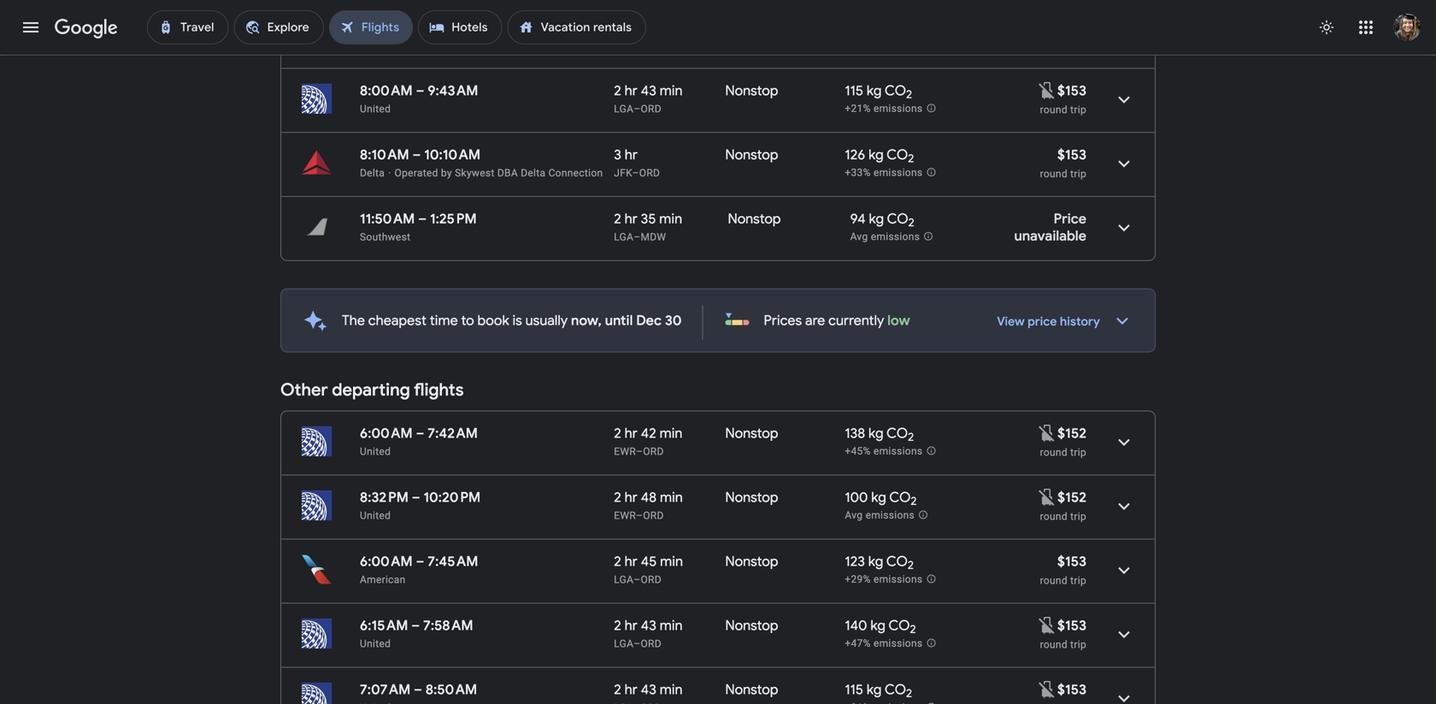 Task type: locate. For each thing, give the bounding box(es) containing it.
emissions for 115
[[874, 103, 923, 115]]

ord for 8:42 am
[[641, 39, 662, 51]]

7:07 am
[[360, 682, 411, 699]]

0 vertical spatial 153 us dollars text field
[[1058, 82, 1087, 100]]

6:00 am down departure time: 8:32 pm. text box
[[360, 553, 413, 571]]

$153 round trip left flight details. leaves laguardia airport at 6:00 am on saturday, january 13 and arrives at o'hare international airport at 7:45 am on saturday, january 13. image
[[1040, 553, 1087, 587]]

round trip for 115
[[1040, 104, 1087, 116]]

ord inside 2 hr 42 min ewr – ord
[[643, 446, 664, 458]]

0 vertical spatial 2 hr 43 min lga – ord
[[614, 18, 683, 51]]

8:50 am
[[426, 682, 477, 699]]

lga for 1:25 pm
[[614, 231, 634, 243]]

4 $153 from the top
[[1058, 617, 1087, 635]]

5 $153 from the top
[[1058, 682, 1087, 699]]

4 hr from the top
[[625, 210, 638, 228]]

co for 7:58 am
[[889, 617, 910, 635]]

dec
[[637, 312, 662, 330]]

this price for this flight doesn't include overhead bin access. if you need a carry-on bag, use the bags filter to update prices. image
[[1037, 423, 1058, 444], [1037, 487, 1058, 508], [1037, 680, 1058, 700]]

united
[[360, 103, 391, 115], [360, 446, 391, 458], [360, 510, 391, 522], [360, 638, 391, 650]]

this price for this flight doesn't include overhead bin access. if you need a carry-on bag, use the bags filter to update prices. image up 153 us dollars text field
[[1037, 616, 1058, 636]]

leaves laguardia airport at 6:00 am on saturday, january 13 and arrives at o'hare international airport at 7:45 am on saturday, january 13. element
[[360, 553, 478, 571]]

7 hr from the top
[[625, 553, 638, 571]]

$153 left "flight details. leaves john f. kennedy international airport at 8:10 am on saturday, january 13 and arrives at o'hare international airport at 10:10 am on saturday, january 13." image
[[1058, 146, 1087, 164]]

min for 140
[[660, 617, 683, 635]]

115
[[845, 82, 864, 100], [845, 682, 864, 699]]

flight details. leaves newark liberty international airport at 6:00 am on saturday, january 13 and arrives at o'hare international airport at 7:42 am on saturday, january 13. image
[[1104, 422, 1145, 463]]

2 round trip from the top
[[1040, 447, 1087, 459]]

ewr down total duration 2 hr 42 min. element
[[614, 446, 636, 458]]

6:00 am – 7:42 am united
[[360, 425, 478, 458]]

2 hr 43 min lga – ord for 8:42 am
[[614, 18, 683, 51]]

3 round from the top
[[1040, 447, 1068, 459]]

kg inside 94 kg co 2
[[869, 210, 884, 228]]

Arrival time: 1:25 PM. text field
[[430, 210, 477, 228]]

ord
[[641, 39, 662, 51], [641, 103, 662, 115], [639, 167, 660, 179], [643, 446, 664, 458], [643, 510, 664, 522], [641, 574, 662, 586], [641, 638, 662, 650]]

co inside 138 kg co 2
[[887, 425, 908, 443]]

nonstop flight. element for 1:25 pm
[[728, 210, 781, 230]]

2 inside 126 kg co 2
[[908, 152, 914, 166]]

trip down $152 text box
[[1071, 511, 1087, 523]]

6 round from the top
[[1040, 639, 1068, 651]]

8:10 am – 10:10 am
[[360, 146, 481, 164]]

1 vertical spatial american
[[360, 574, 406, 586]]

kg inside 140 kg co 2
[[871, 617, 886, 635]]

leaves laguardia airport at 6:59 am on saturday, january 13 and arrives at o'hare international airport at 8:42 am on saturday, january 13. element
[[360, 18, 475, 35]]

– inside 2 hr 48 min ewr – ord
[[636, 510, 643, 522]]

mdw
[[641, 231, 666, 243]]

0 vertical spatial 153 us dollars text field
[[1058, 146, 1087, 164]]

min inside 2 hr 42 min ewr – ord
[[660, 425, 683, 443]]

american down 6:00 am text field
[[360, 574, 406, 586]]

currently
[[829, 312, 885, 330]]

Arrival time: 7:45 AM. text field
[[428, 553, 478, 571]]

round down $152 text field
[[1040, 447, 1068, 459]]

kg right 100
[[872, 489, 887, 507]]

hr for 9:43 am
[[625, 82, 638, 100]]

flight details. leaves john f. kennedy international airport at 8:10 am on saturday, january 13 and arrives at o'hare international airport at 10:10 am on saturday, january 13. image
[[1104, 143, 1145, 184]]

0 vertical spatial $153 round trip
[[1040, 146, 1087, 180]]

american for 6:59 am
[[360, 39, 406, 51]]

4 lga from the top
[[614, 574, 634, 586]]

Departure time: 8:00 AM. text field
[[360, 82, 413, 100]]

emissions down 100 kg co 2
[[866, 510, 915, 522]]

0 vertical spatial ewr
[[614, 446, 636, 458]]

2 total duration 2 hr 43 min. element from the top
[[614, 82, 725, 102]]

the cheapest time to book is usually now, until dec 30
[[342, 312, 682, 330]]

5 lga from the top
[[614, 638, 634, 650]]

co for 10:20 pm
[[890, 489, 911, 507]]

2 ewr from the top
[[614, 510, 636, 522]]

1 vertical spatial ewr
[[614, 510, 636, 522]]

nonstop flight. element for 7:58 am
[[725, 617, 779, 638]]

1 vertical spatial avg emissions
[[845, 510, 915, 522]]

min inside 2 hr 35 min lga – mdw
[[660, 210, 683, 228]]

avg down 94
[[851, 231, 868, 243]]

main menu image
[[21, 17, 41, 38]]

6 hr from the top
[[625, 489, 638, 507]]

ewr
[[614, 446, 636, 458], [614, 510, 636, 522]]

united down 8:32 pm
[[360, 510, 391, 522]]

3 this price for this flight doesn't include overhead bin access. if you need a carry-on bag, use the bags filter to update prices. image from the top
[[1037, 680, 1058, 700]]

2 153 us dollars text field from the top
[[1058, 553, 1087, 571]]

united for 8:32 pm
[[360, 510, 391, 522]]

leaves laguardia airport at 7:07 am on saturday, january 13 and arrives at o'hare international airport at 8:50 am on saturday, january 13. element
[[360, 682, 477, 699]]

2 inside 138 kg co 2
[[908, 430, 914, 445]]

6:00 am
[[360, 425, 413, 443], [360, 553, 413, 571]]

+33% emissions
[[845, 167, 923, 179]]

48
[[641, 489, 657, 507]]

1 lga from the top
[[614, 39, 634, 51]]

2 6:00 am from the top
[[360, 553, 413, 571]]

nonstop for 7:58 am
[[725, 617, 779, 635]]

emissions for 100
[[866, 510, 915, 522]]

6:00 am down the other departing flights
[[360, 425, 413, 443]]

1 vertical spatial 2 hr 43 min lga – ord
[[614, 82, 683, 115]]

Departure time: 6:59 AM. text field
[[360, 18, 410, 35]]

nonstop flight. element
[[725, 82, 779, 102], [725, 146, 779, 166], [728, 210, 781, 230], [725, 425, 779, 445], [725, 489, 779, 509], [725, 553, 779, 573], [725, 617, 779, 638], [725, 682, 779, 702]]

153 US dollars text field
[[1058, 82, 1087, 100], [1058, 617, 1087, 635]]

5 hr from the top
[[625, 425, 638, 443]]

hr inside the 2 hr 45 min lga – ord
[[625, 553, 638, 571]]

united inside the 8:00 am – 9:43 am united
[[360, 103, 391, 115]]

round trip down $152 text field
[[1040, 447, 1087, 459]]

flight details. leaves laguardia airport at 6:15 am on saturday, january 13 and arrives at o'hare international airport at 7:58 am on saturday, january 13. image
[[1104, 614, 1145, 655]]

emissions down 123 kg co 2
[[874, 574, 923, 586]]

42
[[641, 425, 657, 443]]

round trip left flight details. leaves laguardia airport at 8:00 am on saturday, january 13 and arrives at o'hare international airport at 9:43 am on saturday, january 13. image
[[1040, 104, 1087, 116]]

2 43 from the top
[[641, 82, 657, 100]]

2 $153 round trip from the top
[[1040, 553, 1087, 587]]

ord for 9:43 am
[[641, 103, 662, 115]]

0 vertical spatial this price for this flight doesn't include overhead bin access. if you need a carry-on bag, use the bags filter to update prices. image
[[1037, 423, 1058, 444]]

$152 left flight details. leaves newark liberty international airport at 8:32 pm on saturday, january 13 and arrives at o'hare international airport at 10:20 pm on saturday, january 13. 'image'
[[1058, 489, 1087, 507]]

2 hr from the top
[[625, 82, 638, 100]]

6:15 am
[[360, 617, 408, 635]]

115 kg co 2 down +47% emissions
[[845, 682, 913, 701]]

153 us dollars text field left "flight details. leaves john f. kennedy international airport at 8:10 am on saturday, january 13 and arrives at o'hare international airport at 10:10 am on saturday, january 13." image
[[1058, 146, 1087, 164]]

4 round from the top
[[1040, 511, 1068, 523]]

ewr down total duration 2 hr 48 min. element
[[614, 510, 636, 522]]

united inside 8:32 pm – 10:20 pm united
[[360, 510, 391, 522]]

emissions down 138 kg co 2
[[874, 446, 923, 458]]

+47%
[[845, 638, 871, 650]]

115 up +21%
[[845, 82, 864, 100]]

1 vertical spatial 115 kg co 2
[[845, 682, 913, 701]]

0 vertical spatial avg emissions
[[851, 231, 920, 243]]

lga inside 2 hr 35 min lga – mdw
[[614, 231, 634, 243]]

this price for this flight doesn't include overhead bin access. if you need a carry-on bag, use the bags filter to update prices. image up $152 text box
[[1037, 423, 1058, 444]]

co up +29% emissions
[[887, 553, 908, 571]]

2 vertical spatial 2 hr 43 min lga – ord
[[614, 617, 683, 650]]

8 hr from the top
[[625, 617, 638, 635]]

0 vertical spatial this price for this flight doesn't include overhead bin access. if you need a carry-on bag, use the bags filter to update prices. image
[[1037, 80, 1058, 101]]

1 this price for this flight doesn't include overhead bin access. if you need a carry-on bag, use the bags filter to update prices. image from the top
[[1037, 423, 1058, 444]]

7:07 am – 8:50 am
[[360, 682, 477, 699]]

united down departure time: 6:00 am. text box
[[360, 446, 391, 458]]

4 trip from the top
[[1071, 511, 1087, 523]]

$153
[[1058, 82, 1087, 100], [1058, 146, 1087, 164], [1058, 553, 1087, 571], [1058, 617, 1087, 635], [1058, 682, 1087, 699]]

2 2 hr 43 min lga – ord from the top
[[614, 82, 683, 115]]

ord inside 2 hr 48 min ewr – ord
[[643, 510, 664, 522]]

8:00 am – 9:43 am united
[[360, 82, 479, 115]]

1 total duration 2 hr 43 min. element from the top
[[614, 18, 725, 38]]

– inside 6:00 am – 7:45 am american
[[416, 553, 425, 571]]

1 115 kg co 2 from the top
[[845, 82, 913, 102]]

Arrival time: 8:42 AM. text field
[[425, 18, 475, 35]]

hr inside 2 hr 48 min ewr – ord
[[625, 489, 638, 507]]

avg
[[851, 231, 868, 243], [845, 510, 863, 522]]

2
[[614, 18, 622, 35], [614, 82, 622, 100], [906, 87, 913, 102], [908, 152, 914, 166], [614, 210, 622, 228], [909, 216, 915, 230], [614, 425, 622, 443], [908, 430, 914, 445], [614, 489, 622, 507], [911, 494, 917, 509], [614, 553, 622, 571], [908, 559, 914, 573], [614, 617, 622, 635], [910, 623, 916, 637], [614, 682, 622, 699], [906, 687, 913, 701]]

emissions for 138
[[874, 446, 923, 458]]

1 $153 round trip from the top
[[1040, 146, 1087, 180]]

2 $152 from the top
[[1058, 489, 1087, 507]]

$153 left flight details. leaves laguardia airport at 6:00 am on saturday, january 13 and arrives at o'hare international airport at 7:45 am on saturday, january 13. image
[[1058, 553, 1087, 571]]

1 horizontal spatial delta
[[521, 167, 546, 179]]

1 round trip from the top
[[1040, 104, 1087, 116]]

Arrival time: 8:50 AM. text field
[[426, 682, 477, 699]]

1 vertical spatial 115
[[845, 682, 864, 699]]

trip left flight details. leaves laguardia airport at 6:00 am on saturday, january 13 and arrives at o'hare international airport at 7:45 am on saturday, january 13. image
[[1071, 575, 1087, 587]]

$153 round trip
[[1040, 146, 1087, 180], [1040, 553, 1087, 587]]

2 115 from the top
[[845, 682, 864, 699]]

1 trip from the top
[[1071, 104, 1087, 116]]

– inside 6:59 am – 8:42 am american
[[413, 18, 422, 35]]

1 round from the top
[[1040, 104, 1068, 116]]

co inside 126 kg co 2
[[887, 146, 908, 164]]

+21% emissions
[[845, 103, 923, 115]]

6:00 am inside 6:00 am – 7:45 am american
[[360, 553, 413, 571]]

united for 6:15 am
[[360, 638, 391, 650]]

emissions down 140 kg co 2
[[874, 638, 923, 650]]

1 43 from the top
[[641, 18, 657, 35]]

+21%
[[845, 103, 871, 115]]

+29% emissions
[[845, 574, 923, 586]]

Departure time: 6:00 AM. text field
[[360, 553, 413, 571]]

3 round trip from the top
[[1040, 511, 1087, 523]]

emissions
[[874, 103, 923, 115], [874, 167, 923, 179], [871, 231, 920, 243], [874, 446, 923, 458], [866, 510, 915, 522], [874, 574, 923, 586], [874, 638, 923, 650]]

1 united from the top
[[360, 103, 391, 115]]

total duration 2 hr 43 min. element for 7:58 am
[[614, 617, 725, 638]]

– inside 3 hr jfk – ord
[[632, 167, 639, 179]]

kg inside 123 kg co 2
[[869, 553, 884, 571]]

united down departure time: 6:15 am. text box
[[360, 638, 391, 650]]

138 kg co 2
[[845, 425, 914, 445]]

nonstop for 9:43 am
[[725, 82, 779, 100]]

trip up price
[[1071, 168, 1087, 180]]

ord for 7:45 am
[[641, 574, 662, 586]]

price unavailable
[[1015, 210, 1087, 245]]

this price for this flight doesn't include overhead bin access. if you need a carry-on bag, use the bags filter to update prices. image left flight details. leaves laguardia airport at 7:07 am on saturday, january 13 and arrives at o'hare international airport at 8:50 am on saturday, january 13. icon
[[1037, 680, 1058, 700]]

kg right 94
[[869, 210, 884, 228]]

leaves newark liberty international airport at 6:00 am on saturday, january 13 and arrives at o'hare international airport at 7:42 am on saturday, january 13. element
[[360, 425, 478, 443]]

united inside "6:00 am – 7:42 am united"
[[360, 446, 391, 458]]

total duration 2 hr 43 min. element for 9:43 am
[[614, 82, 725, 102]]

avg emissions down 94 kg co 2
[[851, 231, 920, 243]]

1 vertical spatial avg
[[845, 510, 863, 522]]

6:00 am inside "6:00 am – 7:42 am united"
[[360, 425, 413, 443]]

115 down +47%
[[845, 682, 864, 699]]

3
[[614, 146, 622, 164]]

3 total duration 2 hr 43 min. element from the top
[[614, 617, 725, 638]]

2 united from the top
[[360, 446, 391, 458]]

kg up +45% emissions
[[869, 425, 884, 443]]

trip up 153 us dollars text field
[[1071, 639, 1087, 651]]

american
[[360, 39, 406, 51], [360, 574, 406, 586]]

emissions down 126 kg co 2
[[874, 167, 923, 179]]

$153 round trip up price
[[1040, 146, 1087, 180]]

2 inside the 2 hr 45 min lga – ord
[[614, 553, 622, 571]]

ord inside the 2 hr 45 min lga – ord
[[641, 574, 662, 586]]

9:43 am
[[428, 82, 479, 100]]

flights
[[414, 379, 464, 401]]

153 us dollars text field left flight details. leaves laguardia airport at 6:15 am on saturday, january 13 and arrives at o'hare international airport at 7:58 am on saturday, january 13. icon
[[1058, 617, 1087, 635]]

1 153 us dollars text field from the top
[[1058, 82, 1087, 100]]

avg emissions down 100 kg co 2
[[845, 510, 915, 522]]

3 hr from the top
[[625, 146, 638, 164]]

6 trip from the top
[[1071, 639, 1087, 651]]

11:50 am
[[360, 210, 415, 228]]

153 US dollars text field
[[1058, 146, 1087, 164], [1058, 553, 1087, 571]]

3 trip from the top
[[1071, 447, 1087, 459]]

round down $152 text box
[[1040, 511, 1068, 523]]

153 us dollars text field for 123
[[1058, 553, 1087, 571]]

2 american from the top
[[360, 574, 406, 586]]

emissions for 123
[[874, 574, 923, 586]]

153 US dollars text field
[[1058, 682, 1087, 699]]

united inside 6:15 am – 7:58 am united
[[360, 638, 391, 650]]

Arrival time: 7:42 AM. text field
[[428, 425, 478, 443]]

kg inside 100 kg co 2
[[872, 489, 887, 507]]

co for 7:45 am
[[887, 553, 908, 571]]

round for 140
[[1040, 639, 1068, 651]]

co up +47% emissions
[[889, 617, 910, 635]]

$153 left flight details. leaves laguardia airport at 8:00 am on saturday, january 13 and arrives at o'hare international airport at 9:43 am on saturday, january 13. image
[[1058, 82, 1087, 100]]

avg emissions for 94
[[851, 231, 920, 243]]

ewr inside 2 hr 48 min ewr – ord
[[614, 510, 636, 522]]

0 horizontal spatial delta
[[360, 167, 385, 179]]

43 for 8:42 am
[[641, 18, 657, 35]]

is
[[513, 312, 522, 330]]

2 inside 94 kg co 2
[[909, 216, 915, 230]]

hr inside 2 hr 35 min lga – mdw
[[625, 210, 638, 228]]

4 43 from the top
[[641, 682, 657, 699]]

1 $152 from the top
[[1058, 425, 1087, 443]]

1 $153 from the top
[[1058, 82, 1087, 100]]

trip left flight details. leaves laguardia airport at 8:00 am on saturday, january 13 and arrives at o'hare international airport at 9:43 am on saturday, january 13. image
[[1071, 104, 1087, 116]]

3 hr jfk – ord
[[614, 146, 660, 179]]

american inside 6:59 am – 8:42 am american
[[360, 39, 406, 51]]

115 kg co 2 for 9:43 am
[[845, 82, 913, 102]]

2 153 us dollars text field from the top
[[1058, 617, 1087, 635]]

co inside 100 kg co 2
[[890, 489, 911, 507]]

$153 round trip for 126
[[1040, 146, 1087, 180]]

hr
[[625, 18, 638, 35], [625, 82, 638, 100], [625, 146, 638, 164], [625, 210, 638, 228], [625, 425, 638, 443], [625, 489, 638, 507], [625, 553, 638, 571], [625, 617, 638, 635], [625, 682, 638, 699]]

1 vertical spatial 6:00 am
[[360, 553, 413, 571]]

flight details. leaves laguardia airport at 8:00 am on saturday, january 13 and arrives at o'hare international airport at 9:43 am on saturday, january 13. image
[[1104, 79, 1145, 120]]

emissions down 94 kg co 2
[[871, 231, 920, 243]]

0 vertical spatial 115 kg co 2
[[845, 82, 913, 102]]

$153 left flight details. leaves laguardia airport at 6:15 am on saturday, january 13 and arrives at o'hare international airport at 7:58 am on saturday, january 13. icon
[[1058, 617, 1087, 635]]

43
[[641, 18, 657, 35], [641, 82, 657, 100], [641, 617, 657, 635], [641, 682, 657, 699]]

1 hr from the top
[[625, 18, 638, 35]]

1 153 us dollars text field from the top
[[1058, 146, 1087, 164]]

american inside 6:00 am – 7:45 am american
[[360, 574, 406, 586]]

3 2 hr 43 min lga – ord from the top
[[614, 617, 683, 650]]

hr for 7:45 am
[[625, 553, 638, 571]]

co inside 123 kg co 2
[[887, 553, 908, 571]]

min inside 2 hr 48 min ewr – ord
[[660, 489, 683, 507]]

american down 6:59 am
[[360, 39, 406, 51]]

round for 138
[[1040, 447, 1068, 459]]

co right 100
[[890, 489, 911, 507]]

delta down the '8:10 am'
[[360, 167, 385, 179]]

lga for 7:58 am
[[614, 638, 634, 650]]

3 43 from the top
[[641, 617, 657, 635]]

152 US dollars text field
[[1058, 489, 1087, 507]]

$152 left 'flight details. leaves newark liberty international airport at 6:00 am on saturday, january 13 and arrives at o'hare international airport at 7:42 am on saturday, january 13.' icon
[[1058, 425, 1087, 443]]

– inside the 2 hr 45 min lga – ord
[[634, 574, 641, 586]]

2 inside 2 hr 48 min ewr – ord
[[614, 489, 622, 507]]

co inside 94 kg co 2
[[887, 210, 909, 228]]

$153 for 140's 153 us dollars text box
[[1058, 617, 1087, 635]]

1 vertical spatial 153 us dollars text field
[[1058, 617, 1087, 635]]

co up +33% emissions
[[887, 146, 908, 164]]

0 vertical spatial $152
[[1058, 425, 1087, 443]]

min for 115
[[660, 82, 683, 100]]

round left flight details. leaves laguardia airport at 8:00 am on saturday, january 13 and arrives at o'hare international airport at 9:43 am on saturday, january 13. image
[[1040, 104, 1068, 116]]

$152 for 100
[[1058, 489, 1087, 507]]

2 hr 43 min lga – ord
[[614, 18, 683, 51], [614, 82, 683, 115], [614, 617, 683, 650]]

operated by skywest dba delta connection
[[395, 167, 603, 179]]

1 vertical spatial 153 us dollars text field
[[1058, 553, 1087, 571]]

kg up +21% emissions
[[867, 82, 882, 100]]

avg for 94
[[851, 231, 868, 243]]

jfk
[[614, 167, 632, 179]]

avg emissions for 100
[[845, 510, 915, 522]]

2 115 kg co 2 from the top
[[845, 682, 913, 701]]

0 vertical spatial avg
[[851, 231, 868, 243]]

2 trip from the top
[[1071, 168, 1087, 180]]

emissions for 140
[[874, 638, 923, 650]]

this price for this flight doesn't include overhead bin access. if you need a carry-on bag, use the bags filter to update prices. image
[[1037, 80, 1058, 101], [1037, 616, 1058, 636]]

1 ewr from the top
[[614, 446, 636, 458]]

4 united from the top
[[360, 638, 391, 650]]

kg down +47% emissions
[[867, 682, 882, 699]]

1 vertical spatial $152
[[1058, 489, 1087, 507]]

1 6:00 am from the top
[[360, 425, 413, 443]]

trip for 140
[[1071, 639, 1087, 651]]

united down departure time: 8:00 am. 'text field'
[[360, 103, 391, 115]]

1 vertical spatial $153 round trip
[[1040, 553, 1087, 587]]

153 us dollars text field left flight details. leaves laguardia airport at 6:00 am on saturday, january 13 and arrives at o'hare international airport at 7:45 am on saturday, january 13. image
[[1058, 553, 1087, 571]]

round trip up 153 us dollars text field
[[1040, 639, 1087, 651]]

ewr for 2 hr 48 min
[[614, 510, 636, 522]]

operated
[[395, 167, 438, 179]]

avg for 100
[[845, 510, 863, 522]]

152 US dollars text field
[[1058, 425, 1087, 443]]

hr inside 2 hr 42 min ewr – ord
[[625, 425, 638, 443]]

kg up +33% emissions
[[869, 146, 884, 164]]

6:59 am – 8:42 am american
[[360, 18, 475, 51]]

emissions for 126
[[874, 167, 923, 179]]

lga inside the 2 hr 45 min lga – ord
[[614, 574, 634, 586]]

153 us dollars text field for 140
[[1058, 617, 1087, 635]]

this price for this flight doesn't include overhead bin access. if you need a carry-on bag, use the bags filter to update prices. image for 140
[[1037, 616, 1058, 636]]

–
[[413, 18, 422, 35], [634, 39, 641, 51], [416, 82, 425, 100], [634, 103, 641, 115], [413, 146, 421, 164], [632, 167, 639, 179], [418, 210, 427, 228], [634, 231, 641, 243], [416, 425, 425, 443], [636, 446, 643, 458], [412, 489, 420, 507], [636, 510, 643, 522], [416, 553, 425, 571], [634, 574, 641, 586], [412, 617, 420, 635], [634, 638, 641, 650], [414, 682, 423, 699]]

total duration 3 hr. element
[[614, 146, 725, 166]]

departing
[[332, 379, 410, 401]]

trip down $152 text field
[[1071, 447, 1087, 459]]

min inside the 2 hr 45 min lga – ord
[[660, 553, 683, 571]]

emissions right +21%
[[874, 103, 923, 115]]

3 united from the top
[[360, 510, 391, 522]]

1 american from the top
[[360, 39, 406, 51]]

2 this price for this flight doesn't include overhead bin access. if you need a carry-on bag, use the bags filter to update prices. image from the top
[[1037, 616, 1058, 636]]

co up +45% emissions
[[887, 425, 908, 443]]

avg emissions
[[851, 231, 920, 243], [845, 510, 915, 522]]

hr for 1:25 pm
[[625, 210, 638, 228]]

book
[[478, 312, 509, 330]]

153 us dollars text field left flight details. leaves laguardia airport at 8:00 am on saturday, january 13 and arrives at o'hare international airport at 9:43 am on saturday, january 13. image
[[1058, 82, 1087, 100]]

total duration 2 hr 48 min. element
[[614, 489, 725, 509]]

nonstop flight. element for 10:20 pm
[[725, 489, 779, 509]]

delta
[[360, 167, 385, 179], [521, 167, 546, 179]]

round trip down $152 text box
[[1040, 511, 1087, 523]]

2 inside 140 kg co 2
[[910, 623, 916, 637]]

$153 left flight details. leaves laguardia airport at 7:07 am on saturday, january 13 and arrives at o'hare international airport at 8:50 am on saturday, january 13. icon
[[1058, 682, 1087, 699]]

kg up +29% emissions
[[869, 553, 884, 571]]

american for 6:00 am
[[360, 574, 406, 586]]

2 lga from the top
[[614, 103, 634, 115]]

0 vertical spatial american
[[360, 39, 406, 51]]

2 this price for this flight doesn't include overhead bin access. if you need a carry-on bag, use the bags filter to update prices. image from the top
[[1037, 487, 1058, 508]]

hr inside 3 hr jfk – ord
[[625, 146, 638, 164]]

co up +21% emissions
[[885, 82, 906, 100]]

co
[[885, 82, 906, 100], [887, 146, 908, 164], [887, 210, 909, 228], [887, 425, 908, 443], [890, 489, 911, 507], [887, 553, 908, 571], [889, 617, 910, 635], [885, 682, 906, 699]]

prices
[[764, 312, 802, 330]]

9 hr from the top
[[625, 682, 638, 699]]

round left flight details. leaves laguardia airport at 6:00 am on saturday, january 13 and arrives at o'hare international airport at 7:45 am on saturday, january 13. image
[[1040, 575, 1068, 587]]

– inside "6:00 am – 7:42 am united"
[[416, 425, 425, 443]]

4 round trip from the top
[[1040, 639, 1087, 651]]

this price for this flight doesn't include overhead bin access. if you need a carry-on bag, use the bags filter to update prices. image down $152 text field
[[1037, 487, 1058, 508]]

connection
[[549, 167, 603, 179]]

0 vertical spatial 115
[[845, 82, 864, 100]]

round trip
[[1040, 104, 1087, 116], [1040, 447, 1087, 459], [1040, 511, 1087, 523], [1040, 639, 1087, 651]]

nonstop
[[725, 82, 779, 100], [725, 146, 779, 164], [728, 210, 781, 228], [725, 425, 779, 443], [725, 489, 779, 507], [725, 553, 779, 571], [725, 617, 779, 635], [725, 682, 779, 699]]

kg up +47% emissions
[[871, 617, 886, 635]]

lga
[[614, 39, 634, 51], [614, 103, 634, 115], [614, 231, 634, 243], [614, 574, 634, 586], [614, 638, 634, 650]]

round up 153 us dollars text field
[[1040, 639, 1068, 651]]

change appearance image
[[1307, 7, 1348, 48]]

round
[[1040, 104, 1068, 116], [1040, 168, 1068, 180], [1040, 447, 1068, 459], [1040, 511, 1068, 523], [1040, 575, 1068, 587], [1040, 639, 1068, 651]]

delta right dba
[[521, 167, 546, 179]]

1 115 from the top
[[845, 82, 864, 100]]

co inside 140 kg co 2
[[889, 617, 910, 635]]

this price for this flight doesn't include overhead bin access. if you need a carry-on bag, use the bags filter to update prices. image left flight details. leaves laguardia airport at 8:00 am on saturday, january 13 and arrives at o'hare international airport at 9:43 am on saturday, january 13. image
[[1037, 80, 1058, 101]]

115 kg co 2 up +21% emissions
[[845, 82, 913, 102]]

1 2 hr 43 min lga – ord from the top
[[614, 18, 683, 51]]

115 kg co 2 for 8:50 am
[[845, 682, 913, 701]]

total duration 2 hr 43 min. element
[[614, 18, 725, 38], [614, 82, 725, 102], [614, 617, 725, 638], [614, 682, 725, 702]]

lga for 7:45 am
[[614, 574, 634, 586]]

5 round from the top
[[1040, 575, 1068, 587]]

ewr inside 2 hr 42 min ewr – ord
[[614, 446, 636, 458]]

1 vertical spatial this price for this flight doesn't include overhead bin access. if you need a carry-on bag, use the bags filter to update prices. image
[[1037, 487, 1058, 508]]

$152
[[1058, 425, 1087, 443], [1058, 489, 1087, 507]]

ord for 10:20 pm
[[643, 510, 664, 522]]

3 lga from the top
[[614, 231, 634, 243]]

115 kg co 2
[[845, 82, 913, 102], [845, 682, 913, 701]]

– inside 11:50 am – 1:25 pm southwest
[[418, 210, 427, 228]]

avg down 100
[[845, 510, 863, 522]]

round up price
[[1040, 168, 1068, 180]]

1 vertical spatial this price for this flight doesn't include overhead bin access. if you need a carry-on bag, use the bags filter to update prices. image
[[1037, 616, 1058, 636]]

8:00 am
[[360, 82, 413, 100]]

co right 94
[[887, 210, 909, 228]]

min for 123
[[660, 553, 683, 571]]

126 kg co 2
[[845, 146, 914, 166]]

123 kg co 2
[[845, 553, 914, 573]]

2 vertical spatial this price for this flight doesn't include overhead bin access. if you need a carry-on bag, use the bags filter to update prices. image
[[1037, 680, 1058, 700]]

1 this price for this flight doesn't include overhead bin access. if you need a carry-on bag, use the bags filter to update prices. image from the top
[[1037, 80, 1058, 101]]

2 inside 2 hr 42 min ewr – ord
[[614, 425, 622, 443]]

30
[[665, 312, 682, 330]]

2 hr 35 min lga – mdw
[[614, 210, 683, 243]]

0 vertical spatial 6:00 am
[[360, 425, 413, 443]]

kg inside 138 kg co 2
[[869, 425, 884, 443]]

8:32 pm
[[360, 489, 409, 507]]



Task type: vqa. For each thing, say whether or not it's contained in the screenshot.
8:42 AM's 2 hr 43 min LGA – ORD
yes



Task type: describe. For each thing, give the bounding box(es) containing it.
8:32 pm – 10:20 pm united
[[360, 489, 481, 522]]

lga for 8:42 am
[[614, 39, 634, 51]]

view price history
[[998, 314, 1101, 330]]

view price history image
[[1102, 301, 1143, 342]]

leaves laguardia airport at 11:50 am on saturday, january 13 and arrives at chicago midway international airport at 1:25 pm on saturday, january 13. element
[[360, 210, 477, 228]]

leaves laguardia airport at 8:00 am on saturday, january 13 and arrives at o'hare international airport at 9:43 am on saturday, january 13. element
[[360, 82, 479, 100]]

by
[[441, 167, 452, 179]]

+45% emissions
[[845, 446, 923, 458]]

co for 9:43 am
[[885, 82, 906, 100]]

6:00 am – 7:45 am american
[[360, 553, 478, 586]]

hr for 7:42 am
[[625, 425, 638, 443]]

2 inside 100 kg co 2
[[911, 494, 917, 509]]

kg for 7:58 am
[[871, 617, 886, 635]]

history
[[1060, 314, 1101, 330]]

hr for 10:10 am
[[625, 146, 638, 164]]

43 for 7:58 am
[[641, 617, 657, 635]]

2 hr 43 min
[[614, 682, 683, 699]]

hr for 10:20 pm
[[625, 489, 638, 507]]

Departure time: 8:10 AM. text field
[[360, 146, 409, 164]]

the
[[342, 312, 365, 330]]

united for 8:00 am
[[360, 103, 391, 115]]

ord inside 3 hr jfk – ord
[[639, 167, 660, 179]]

trip for 100
[[1071, 511, 1087, 523]]

nonstop for 7:42 am
[[725, 425, 779, 443]]

$153 for 153 us dollars text box for 115
[[1058, 82, 1087, 100]]

nonstop flight. element for 7:45 am
[[725, 553, 779, 573]]

2 $153 from the top
[[1058, 146, 1087, 164]]

115 for 9:43 am
[[845, 82, 864, 100]]

flight details. leaves laguardia airport at 7:07 am on saturday, january 13 and arrives at o'hare international airport at 8:50 am on saturday, january 13. image
[[1104, 679, 1145, 705]]

total duration 2 hr 35 min. element
[[614, 210, 728, 230]]

to
[[461, 312, 474, 330]]

hr inside total duration 2 hr 43 min. element
[[625, 682, 638, 699]]

$152 for 138
[[1058, 425, 1087, 443]]

7:42 am
[[428, 425, 478, 443]]

united for 6:00 am
[[360, 446, 391, 458]]

co down +47% emissions
[[885, 682, 906, 699]]

emissions for 94
[[871, 231, 920, 243]]

this price for this flight doesn't include overhead bin access. if you need a carry-on bag, use the bags filter to update prices. image for 115
[[1037, 80, 1058, 101]]

ord for 7:42 am
[[643, 446, 664, 458]]

trip for 138
[[1071, 447, 1087, 459]]

7:45 am
[[428, 553, 478, 571]]

this price for this flight doesn't include overhead bin access. if you need a carry-on bag, use the bags filter to update prices. image for 138
[[1037, 423, 1058, 444]]

kg for 9:43 am
[[867, 82, 882, 100]]

round trip for 140
[[1040, 639, 1087, 651]]

hr for 7:58 am
[[625, 617, 638, 635]]

1:25 pm
[[430, 210, 477, 228]]

unavailable
[[1015, 227, 1087, 245]]

kg for 7:42 am
[[869, 425, 884, 443]]

this price for this flight doesn't include overhead bin access. if you need a carry-on bag, use the bags filter to update prices. image for 100
[[1037, 487, 1058, 508]]

kg for 1:25 pm
[[869, 210, 884, 228]]

view
[[998, 314, 1025, 330]]

min for 138
[[660, 425, 683, 443]]

10:20 pm
[[424, 489, 481, 507]]

6:15 am – 7:58 am united
[[360, 617, 473, 650]]

flight details. leaves newark liberty international airport at 8:32 pm on saturday, january 13 and arrives at o'hare international airport at 10:20 pm on saturday, january 13. image
[[1104, 486, 1145, 527]]

6:00 am for 7:42 am
[[360, 425, 413, 443]]

Departure time: 7:07 AM. text field
[[360, 682, 411, 699]]

min for 94
[[660, 210, 683, 228]]

3 $153 from the top
[[1058, 553, 1087, 571]]

prices are currently low
[[764, 312, 910, 330]]

round trip for 100
[[1040, 511, 1087, 523]]

ewr for 2 hr 42 min
[[614, 446, 636, 458]]

100 kg co 2
[[845, 489, 917, 509]]

trip for 115
[[1071, 104, 1087, 116]]

1 delta from the left
[[360, 167, 385, 179]]

2 hr 42 min ewr – ord
[[614, 425, 683, 458]]

other
[[281, 379, 328, 401]]

cheapest
[[368, 312, 427, 330]]

140
[[845, 617, 868, 635]]

+29%
[[845, 574, 871, 586]]

2 delta from the left
[[521, 167, 546, 179]]

4 total duration 2 hr 43 min. element from the top
[[614, 682, 725, 702]]

153 us dollars text field for 115
[[1058, 82, 1087, 100]]

$153 for 153 us dollars text field
[[1058, 682, 1087, 699]]

leaves john f. kennedy international airport at 8:10 am on saturday, january 13 and arrives at o'hare international airport at 10:10 am on saturday, january 13. element
[[360, 146, 481, 164]]

2 hr 48 min ewr – ord
[[614, 489, 683, 522]]

price
[[1028, 314, 1058, 330]]

115 for 8:50 am
[[845, 682, 864, 699]]

6:59 am
[[360, 18, 410, 35]]

round trip for 138
[[1040, 447, 1087, 459]]

6:00 am for 7:45 am
[[360, 553, 413, 571]]

nonstop for 7:45 am
[[725, 553, 779, 571]]

11:50 am – 1:25 pm southwest
[[360, 210, 477, 243]]

skywest
[[455, 167, 495, 179]]

+45%
[[845, 446, 871, 458]]

round for 115
[[1040, 104, 1068, 116]]

126
[[845, 146, 866, 164]]

– inside the 8:00 am – 9:43 am united
[[416, 82, 425, 100]]

flight details. leaves laguardia airport at 6:00 am on saturday, january 13 and arrives at o'hare international airport at 7:45 am on saturday, january 13. image
[[1104, 550, 1145, 591]]

total duration 2 hr 43 min. element for 8:42 am
[[614, 18, 725, 38]]

low
[[888, 312, 910, 330]]

2 round from the top
[[1040, 168, 1068, 180]]

nonstop for 1:25 pm
[[728, 210, 781, 228]]

lga for 9:43 am
[[614, 103, 634, 115]]

Arrival time: 9:43 AM. text field
[[428, 82, 479, 100]]

10:10 am
[[424, 146, 481, 164]]

45
[[641, 553, 657, 571]]

Departure time: 6:00 AM. text field
[[360, 425, 413, 443]]

Departure time: 8:32 PM. text field
[[360, 489, 409, 507]]

southwest
[[360, 231, 411, 243]]

7:58 am
[[423, 617, 473, 635]]

Arrival time: 10:10 AM. text field
[[424, 146, 481, 164]]

time
[[430, 312, 458, 330]]

total duration 2 hr 42 min. element
[[614, 425, 725, 445]]

100
[[845, 489, 868, 507]]

– inside 8:32 pm – 10:20 pm united
[[412, 489, 420, 507]]

– inside 2 hr 42 min ewr – ord
[[636, 446, 643, 458]]

– inside 2 hr 35 min lga – mdw
[[634, 231, 641, 243]]

min inside total duration 2 hr 43 min. element
[[660, 682, 683, 699]]

now,
[[571, 312, 602, 330]]

8:10 am
[[360, 146, 409, 164]]

140 kg co 2
[[845, 617, 916, 637]]

153 us dollars text field for 126
[[1058, 146, 1087, 164]]

5 trip from the top
[[1071, 575, 1087, 587]]

other departing flights
[[281, 379, 464, 401]]

leaves laguardia airport at 6:15 am on saturday, january 13 and arrives at o'hare international airport at 7:58 am on saturday, january 13. element
[[360, 617, 473, 635]]

2 hr 43 min lga – ord for 7:58 am
[[614, 617, 683, 650]]

until
[[605, 312, 633, 330]]

co for 1:25 pm
[[887, 210, 909, 228]]

2 inside 123 kg co 2
[[908, 559, 914, 573]]

ord for 7:58 am
[[641, 638, 662, 650]]

2 inside 2 hr 35 min lga – mdw
[[614, 210, 622, 228]]

8:42 am
[[425, 18, 475, 35]]

Arrival time: 10:20 PM. text field
[[424, 489, 481, 507]]

Departure time: 11:50 AM. text field
[[360, 210, 415, 228]]

nonstop flight. element for 9:43 am
[[725, 82, 779, 102]]

usually
[[526, 312, 568, 330]]

123
[[845, 553, 865, 571]]

kg for 7:45 am
[[869, 553, 884, 571]]

total duration 2 hr 45 min. element
[[614, 553, 725, 573]]

flight details. leaves laguardia airport at 11:50 am on saturday, january 13 and arrives at chicago midway international airport at 1:25 pm on saturday, january 13. image
[[1104, 207, 1145, 248]]

dba
[[498, 167, 518, 179]]

are
[[806, 312, 826, 330]]

hr for 8:42 am
[[625, 18, 638, 35]]

+47% emissions
[[845, 638, 923, 650]]

35
[[641, 210, 656, 228]]

$153 round trip for 123
[[1040, 553, 1087, 587]]

leaves newark liberty international airport at 8:32 pm on saturday, january 13 and arrives at o'hare international airport at 10:20 pm on saturday, january 13. element
[[360, 489, 481, 507]]

– inside 6:15 am – 7:58 am united
[[412, 617, 420, 635]]

Arrival time: 7:58 AM. text field
[[423, 617, 473, 635]]

2 hr 43 min lga – ord for 9:43 am
[[614, 82, 683, 115]]

Departure time: 6:15 AM. text field
[[360, 617, 408, 635]]

kg inside 126 kg co 2
[[869, 146, 884, 164]]

94 kg co 2
[[851, 210, 915, 230]]

nonstop for 10:20 pm
[[725, 489, 779, 507]]

2 hr 45 min lga – ord
[[614, 553, 683, 586]]

round for 100
[[1040, 511, 1068, 523]]

kg for 10:20 pm
[[872, 489, 887, 507]]

+33%
[[845, 167, 871, 179]]

138
[[845, 425, 866, 443]]

co for 7:42 am
[[887, 425, 908, 443]]

94
[[851, 210, 866, 228]]

min for 100
[[660, 489, 683, 507]]

price
[[1054, 210, 1087, 228]]

nonstop flight. element for 7:42 am
[[725, 425, 779, 445]]



